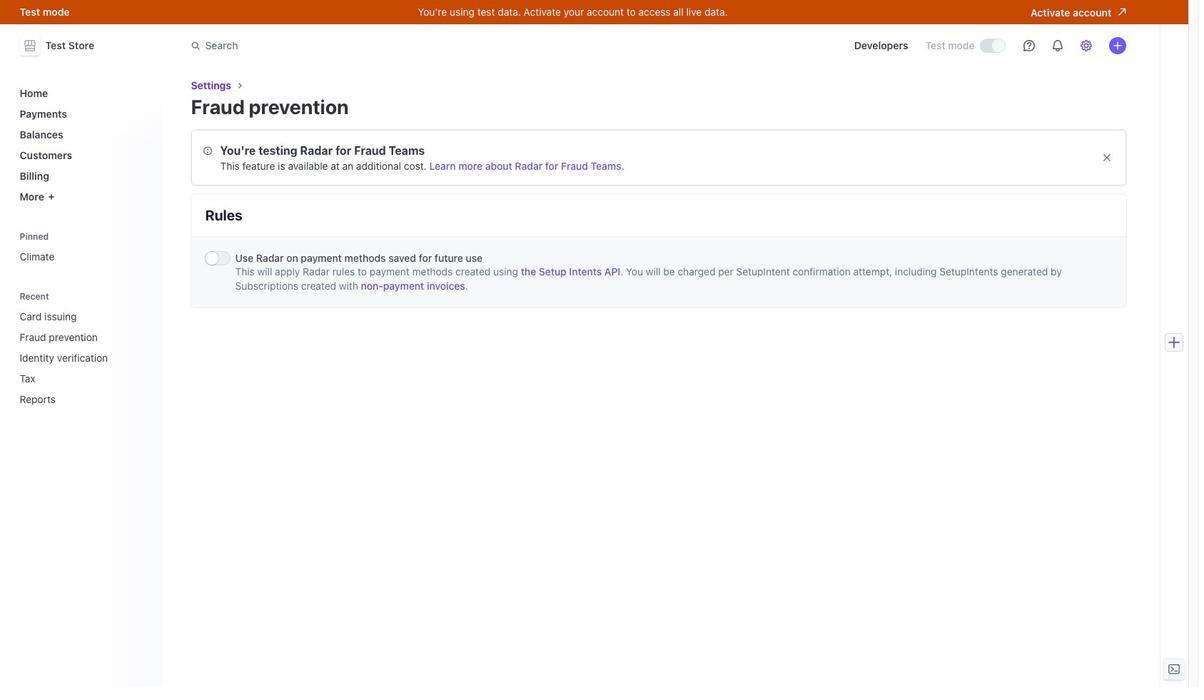 Task type: vqa. For each thing, say whether or not it's contained in the screenshot.
2nd Recent element from the top
yes



Task type: describe. For each thing, give the bounding box(es) containing it.
1 recent element from the top
[[14, 287, 154, 411]]

2 recent element from the top
[[14, 305, 154, 411]]

Search text field
[[182, 32, 585, 59]]

notifications image
[[1052, 40, 1063, 51]]

core navigation links element
[[14, 81, 154, 208]]

edit pins image
[[140, 232, 148, 241]]

Test mode checkbox
[[981, 39, 1005, 52]]



Task type: locate. For each thing, give the bounding box(es) containing it.
settings image
[[1081, 40, 1092, 51]]

clear history image
[[140, 292, 148, 301]]

close image
[[1103, 153, 1111, 162]]

recent element
[[14, 287, 154, 411], [14, 305, 154, 411]]

pinned element
[[14, 227, 154, 268]]

help image
[[1023, 40, 1035, 51]]

None search field
[[182, 32, 585, 59]]



